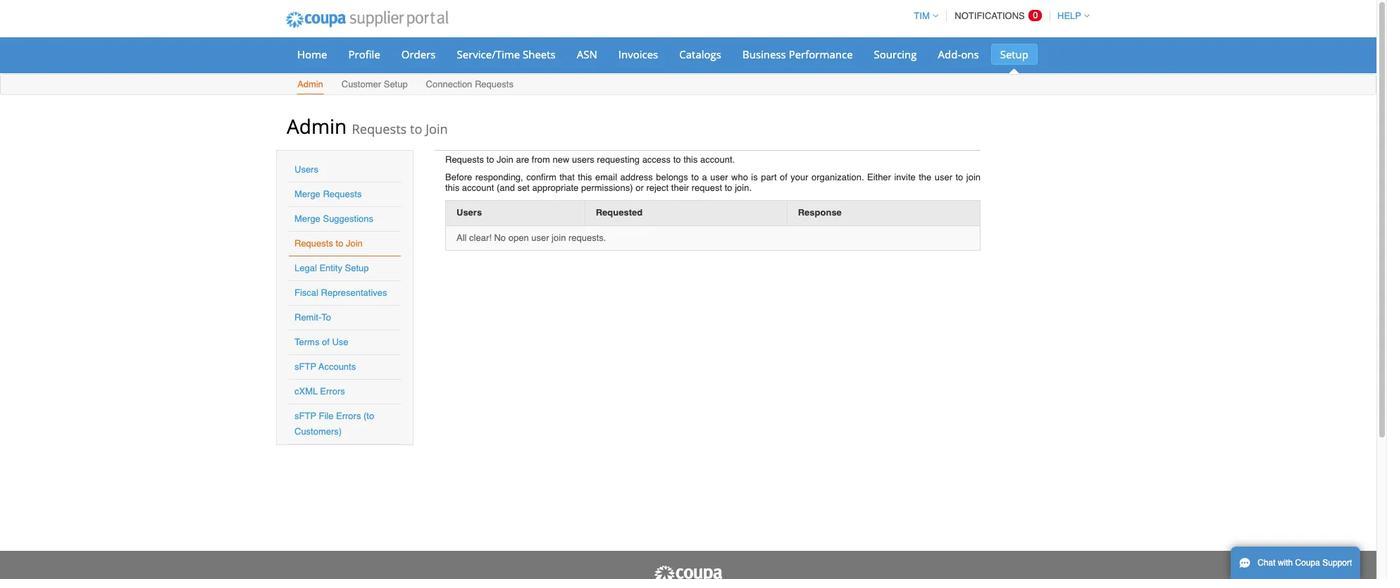 Task type: describe. For each thing, give the bounding box(es) containing it.
sftp file errors (to customers) link
[[295, 411, 374, 437]]

chat
[[1258, 558, 1276, 568]]

or
[[636, 183, 644, 193]]

new
[[553, 154, 570, 165]]

legal entity setup
[[295, 263, 369, 273]]

fiscal representatives link
[[295, 288, 387, 298]]

suggestions
[[323, 214, 374, 224]]

1 horizontal spatial coupa supplier portal image
[[653, 565, 724, 579]]

profile link
[[339, 44, 390, 65]]

confirm
[[527, 172, 557, 183]]

terms of use
[[295, 337, 349, 347]]

invite
[[895, 172, 916, 183]]

home link
[[288, 44, 337, 65]]

business performance link
[[734, 44, 862, 65]]

remit-to
[[295, 312, 331, 323]]

invoices link
[[610, 44, 668, 65]]

0 horizontal spatial user
[[532, 232, 549, 243]]

customer setup
[[342, 79, 408, 90]]

2 horizontal spatial user
[[935, 172, 953, 183]]

connection requests
[[426, 79, 514, 90]]

0 horizontal spatial this
[[445, 183, 460, 193]]

legal entity setup link
[[295, 263, 369, 273]]

2 horizontal spatial this
[[684, 154, 698, 165]]

customer
[[342, 79, 381, 90]]

merge suggestions link
[[295, 214, 374, 224]]

support
[[1323, 558, 1353, 568]]

users link
[[295, 164, 319, 175]]

requests inside requests to join are from new users requesting access to this account. before responding, confirm that this email address belongs to a user who is part of your organization. either invite the user to join this account (and set appropriate permissions) or reject their request to join.
[[445, 154, 484, 165]]

cxml errors link
[[295, 386, 345, 397]]

business
[[743, 47, 786, 61]]

who
[[732, 172, 748, 183]]

admin link
[[297, 76, 324, 94]]

sftp accounts
[[295, 362, 356, 372]]

entity
[[320, 263, 342, 273]]

from
[[532, 154, 550, 165]]

connection
[[426, 79, 472, 90]]

add-
[[938, 47, 962, 61]]

that
[[560, 172, 575, 183]]

navigation containing notifications 0
[[908, 2, 1090, 30]]

requests to join link
[[295, 238, 363, 249]]

admin for admin
[[297, 79, 323, 90]]

asn link
[[568, 44, 607, 65]]

with
[[1278, 558, 1294, 568]]

sftp accounts link
[[295, 362, 356, 372]]

merge for merge suggestions
[[295, 214, 321, 224]]

no
[[494, 232, 506, 243]]

remit-
[[295, 312, 322, 323]]

your
[[791, 172, 809, 183]]

all
[[457, 232, 467, 243]]

belongs
[[656, 172, 688, 183]]

set
[[518, 183, 530, 193]]

their
[[672, 183, 689, 193]]

invoices
[[619, 47, 658, 61]]

join.
[[735, 183, 752, 193]]

business performance
[[743, 47, 853, 61]]

0 vertical spatial errors
[[320, 386, 345, 397]]

help link
[[1052, 11, 1090, 21]]

admin for admin requests to join
[[287, 113, 347, 140]]

0 horizontal spatial join
[[552, 232, 566, 243]]

0 horizontal spatial of
[[322, 337, 330, 347]]

either
[[868, 172, 892, 183]]

permissions)
[[581, 183, 633, 193]]

request
[[692, 183, 722, 193]]

catalogs
[[680, 47, 722, 61]]

terms
[[295, 337, 320, 347]]

1 horizontal spatial user
[[711, 172, 728, 183]]

coupa
[[1296, 558, 1321, 568]]

service/time sheets link
[[448, 44, 565, 65]]

(and
[[497, 183, 515, 193]]

access
[[643, 154, 671, 165]]

merge requests
[[295, 189, 362, 199]]

email
[[596, 172, 618, 183]]

1 horizontal spatial users
[[457, 207, 482, 218]]

admin requests to join
[[287, 113, 448, 140]]

accounts
[[319, 362, 356, 372]]

orders
[[402, 47, 436, 61]]

response
[[798, 207, 842, 218]]

are
[[516, 154, 529, 165]]

use
[[332, 337, 349, 347]]

setup link
[[991, 44, 1038, 65]]

service/time
[[457, 47, 520, 61]]

account
[[462, 183, 494, 193]]

requests for admin
[[352, 121, 407, 137]]

account.
[[701, 154, 735, 165]]

appropriate
[[533, 183, 579, 193]]

orders link
[[392, 44, 445, 65]]

join inside admin requests to join
[[426, 121, 448, 137]]



Task type: vqa. For each thing, say whether or not it's contained in the screenshot.
the Orders
yes



Task type: locate. For each thing, give the bounding box(es) containing it.
requests up 'legal'
[[295, 238, 333, 249]]

1 horizontal spatial of
[[780, 172, 788, 183]]

home
[[297, 47, 327, 61]]

join
[[426, 121, 448, 137], [497, 154, 514, 165], [346, 238, 363, 249]]

1 horizontal spatial join
[[426, 121, 448, 137]]

0 horizontal spatial setup
[[345, 263, 369, 273]]

admin down home at top
[[297, 79, 323, 90]]

merge suggestions
[[295, 214, 374, 224]]

help
[[1058, 11, 1082, 21]]

user right open
[[532, 232, 549, 243]]

0 vertical spatial setup
[[1001, 47, 1029, 61]]

sourcing
[[874, 47, 917, 61]]

1 vertical spatial merge
[[295, 214, 321, 224]]

users up merge requests 'link'
[[295, 164, 319, 175]]

this
[[684, 154, 698, 165], [578, 172, 592, 183], [445, 183, 460, 193]]

merge down users link
[[295, 189, 321, 199]]

sftp file errors (to customers)
[[295, 411, 374, 437]]

performance
[[789, 47, 853, 61]]

2 vertical spatial setup
[[345, 263, 369, 273]]

0 vertical spatial of
[[780, 172, 788, 183]]

0 horizontal spatial users
[[295, 164, 319, 175]]

0 vertical spatial coupa supplier portal image
[[276, 2, 458, 37]]

a
[[702, 172, 707, 183]]

0 vertical spatial join
[[967, 172, 981, 183]]

1 vertical spatial coupa supplier portal image
[[653, 565, 724, 579]]

requests down "customer setup" link
[[352, 121, 407, 137]]

tim link
[[908, 11, 939, 21]]

of
[[780, 172, 788, 183], [322, 337, 330, 347]]

address
[[621, 172, 653, 183]]

requests to join are from new users requesting access to this account. before responding, confirm that this email address belongs to a user who is part of your organization. either invite the user to join this account (and set appropriate permissions) or reject their request to join.
[[445, 154, 981, 193]]

of left use at left bottom
[[322, 337, 330, 347]]

sftp up customers)
[[295, 411, 316, 421]]

tim
[[914, 11, 930, 21]]

sheets
[[523, 47, 556, 61]]

the
[[919, 172, 932, 183]]

0 vertical spatial merge
[[295, 189, 321, 199]]

merge requests link
[[295, 189, 362, 199]]

fiscal
[[295, 288, 319, 298]]

before
[[445, 172, 472, 183]]

merge
[[295, 189, 321, 199], [295, 214, 321, 224]]

requests.
[[569, 232, 606, 243]]

errors
[[320, 386, 345, 397], [336, 411, 361, 421]]

catalogs link
[[670, 44, 731, 65]]

2 merge from the top
[[295, 214, 321, 224]]

profile
[[349, 47, 380, 61]]

admin down admin link
[[287, 113, 347, 140]]

1 sftp from the top
[[295, 362, 316, 372]]

setup right customer
[[384, 79, 408, 90]]

0
[[1033, 10, 1039, 20]]

sftp inside sftp file errors (to customers)
[[295, 411, 316, 421]]

sftp for sftp file errors (to customers)
[[295, 411, 316, 421]]

0 vertical spatial sftp
[[295, 362, 316, 372]]

1 horizontal spatial setup
[[384, 79, 408, 90]]

sftp for sftp accounts
[[295, 362, 316, 372]]

remit-to link
[[295, 312, 331, 323]]

requests up suggestions
[[323, 189, 362, 199]]

ons
[[962, 47, 979, 61]]

join for requests to join
[[346, 238, 363, 249]]

1 horizontal spatial join
[[967, 172, 981, 183]]

representatives
[[321, 288, 387, 298]]

requests to join
[[295, 238, 363, 249]]

requests down service/time
[[475, 79, 514, 90]]

chat with coupa support button
[[1231, 547, 1361, 579]]

2 sftp from the top
[[295, 411, 316, 421]]

sourcing link
[[865, 44, 927, 65]]

cxml errors
[[295, 386, 345, 397]]

to
[[322, 312, 331, 323]]

this left account
[[445, 183, 460, 193]]

all clear! no open user join requests.
[[457, 232, 606, 243]]

join down suggestions
[[346, 238, 363, 249]]

organization.
[[812, 172, 864, 183]]

requests for merge
[[323, 189, 362, 199]]

errors down accounts
[[320, 386, 345, 397]]

is
[[752, 172, 758, 183]]

merge down merge requests
[[295, 214, 321, 224]]

requests up before at the top left of the page
[[445, 154, 484, 165]]

terms of use link
[[295, 337, 349, 347]]

1 vertical spatial sftp
[[295, 411, 316, 421]]

1 vertical spatial errors
[[336, 411, 361, 421]]

2 vertical spatial join
[[346, 238, 363, 249]]

1 vertical spatial join
[[552, 232, 566, 243]]

join left requests.
[[552, 232, 566, 243]]

0 horizontal spatial join
[[346, 238, 363, 249]]

(to
[[364, 411, 374, 421]]

1 merge from the top
[[295, 189, 321, 199]]

clear!
[[469, 232, 492, 243]]

setup up representatives
[[345, 263, 369, 273]]

open
[[509, 232, 529, 243]]

cxml
[[295, 386, 318, 397]]

service/time sheets
[[457, 47, 556, 61]]

2 horizontal spatial setup
[[1001, 47, 1029, 61]]

0 vertical spatial join
[[426, 121, 448, 137]]

0 horizontal spatial coupa supplier portal image
[[276, 2, 458, 37]]

legal
[[295, 263, 317, 273]]

1 horizontal spatial this
[[578, 172, 592, 183]]

to
[[410, 121, 422, 137], [487, 154, 494, 165], [674, 154, 681, 165], [692, 172, 699, 183], [956, 172, 964, 183], [725, 183, 733, 193], [336, 238, 344, 249]]

2 horizontal spatial join
[[497, 154, 514, 165]]

add-ons
[[938, 47, 979, 61]]

join down connection
[[426, 121, 448, 137]]

requests for connection
[[475, 79, 514, 90]]

this up belongs
[[684, 154, 698, 165]]

merge for merge requests
[[295, 189, 321, 199]]

requesting
[[597, 154, 640, 165]]

1 vertical spatial join
[[497, 154, 514, 165]]

admin
[[297, 79, 323, 90], [287, 113, 347, 140]]

join inside requests to join are from new users requesting access to this account. before responding, confirm that this email address belongs to a user who is part of your organization. either invite the user to join this account (and set appropriate permissions) or reject their request to join.
[[967, 172, 981, 183]]

requests
[[475, 79, 514, 90], [352, 121, 407, 137], [445, 154, 484, 165], [323, 189, 362, 199], [295, 238, 333, 249]]

setup
[[1001, 47, 1029, 61], [384, 79, 408, 90], [345, 263, 369, 273]]

errors left (to
[[336, 411, 361, 421]]

user right a on the right top of page
[[711, 172, 728, 183]]

notifications
[[955, 11, 1025, 21]]

add-ons link
[[929, 44, 989, 65]]

0 vertical spatial users
[[295, 164, 319, 175]]

customer setup link
[[341, 76, 409, 94]]

setup down notifications 0
[[1001, 47, 1029, 61]]

join right "the"
[[967, 172, 981, 183]]

0 vertical spatial admin
[[297, 79, 323, 90]]

users
[[572, 154, 595, 165]]

join left are
[[497, 154, 514, 165]]

part
[[761, 172, 777, 183]]

file
[[319, 411, 334, 421]]

sftp up cxml
[[295, 362, 316, 372]]

user right "the"
[[935, 172, 953, 183]]

this down users
[[578, 172, 592, 183]]

navigation
[[908, 2, 1090, 30]]

customers)
[[295, 426, 342, 437]]

users down account
[[457, 207, 482, 218]]

coupa supplier portal image
[[276, 2, 458, 37], [653, 565, 724, 579]]

requests inside admin requests to join
[[352, 121, 407, 137]]

to inside admin requests to join
[[410, 121, 422, 137]]

chat with coupa support
[[1258, 558, 1353, 568]]

join inside requests to join are from new users requesting access to this account. before responding, confirm that this email address belongs to a user who is part of your organization. either invite the user to join this account (and set appropriate permissions) or reject their request to join.
[[497, 154, 514, 165]]

of right part
[[780, 172, 788, 183]]

responding,
[[476, 172, 523, 183]]

asn
[[577, 47, 598, 61]]

errors inside sftp file errors (to customers)
[[336, 411, 361, 421]]

1 vertical spatial users
[[457, 207, 482, 218]]

join
[[967, 172, 981, 183], [552, 232, 566, 243]]

1 vertical spatial of
[[322, 337, 330, 347]]

1 vertical spatial setup
[[384, 79, 408, 90]]

of inside requests to join are from new users requesting access to this account. before responding, confirm that this email address belongs to a user who is part of your organization. either invite the user to join this account (and set appropriate permissions) or reject their request to join.
[[780, 172, 788, 183]]

user
[[711, 172, 728, 183], [935, 172, 953, 183], [532, 232, 549, 243]]

notifications 0
[[955, 10, 1039, 21]]

1 vertical spatial admin
[[287, 113, 347, 140]]

join for requests to join are from new users requesting access to this account. before responding, confirm that this email address belongs to a user who is part of your organization. either invite the user to join this account (and set appropriate permissions) or reject their request to join.
[[497, 154, 514, 165]]



